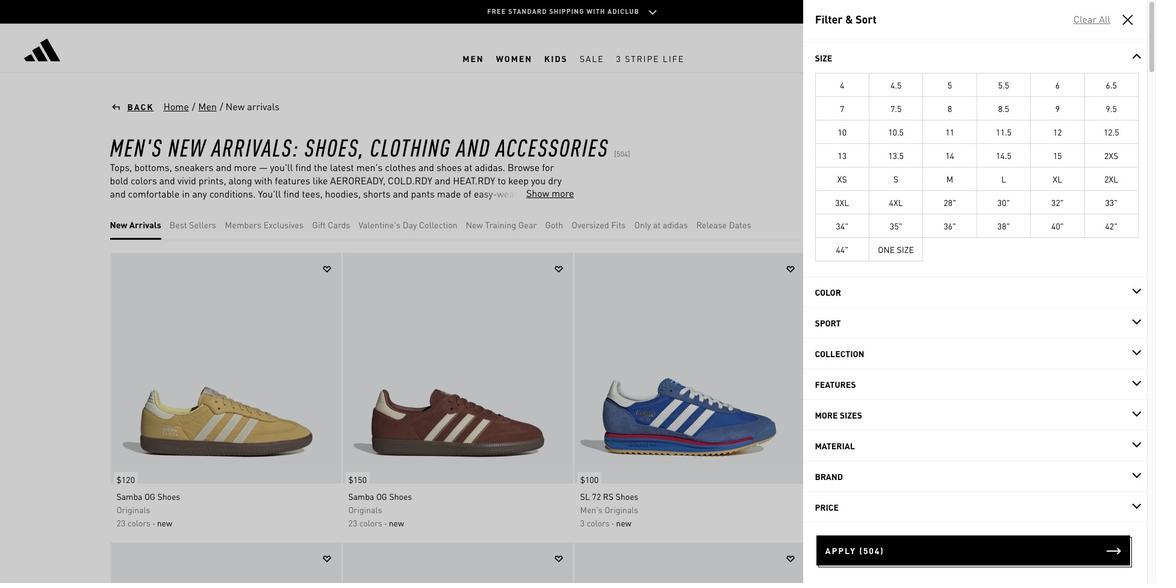 Task type: vqa. For each thing, say whether or not it's contained in the screenshot.
help
no



Task type: describe. For each thing, give the bounding box(es) containing it.
clear
[[1074, 13, 1097, 25]]

new inside inter miami cf 23/24 messi away authentic jersey men's soccer new
[[812, 518, 828, 528]]

oversized
[[572, 219, 609, 230]]

34" link
[[815, 214, 870, 238]]

2xl link
[[1085, 167, 1139, 191]]

filter & sort inside button
[[960, 219, 1008, 230]]

of
[[464, 187, 472, 200]]

water bottles link
[[803, 1, 1148, 30]]

s link
[[869, 167, 924, 191]]

4.5 link
[[869, 73, 924, 97]]

and up conditions.
[[216, 161, 232, 174]]

and up made
[[435, 174, 451, 187]]

shorts
[[363, 187, 391, 200]]

originals inside "sl 72 rs shoes men's originals 3 colors · new"
[[605, 504, 639, 515]]

adidas
[[663, 219, 688, 230]]

home link
[[163, 99, 190, 114]]

material
[[815, 440, 855, 451]]

sizes
[[840, 410, 863, 421]]

0 vertical spatial with
[[255, 174, 273, 187]]

filter inside button
[[960, 219, 981, 230]]

aeroready,
[[330, 174, 386, 187]]

23 for $120
[[117, 518, 125, 528]]

m link
[[923, 167, 978, 191]]

new up vivid
[[168, 131, 206, 162]]

browse
[[508, 161, 540, 174]]

uppers
[[302, 214, 332, 227]]

jersey,
[[128, 201, 155, 213]]

42"
[[1106, 221, 1118, 231]]

xl
[[1053, 174, 1063, 184]]

dates
[[730, 219, 752, 230]]

men's inside "sl 72 rs shoes men's originals 3 colors · new"
[[581, 504, 603, 515]]

size
[[815, 52, 833, 63]]

made
[[437, 187, 461, 200]]

l link
[[977, 167, 1032, 191]]

15 link
[[1031, 143, 1085, 167]]

1 horizontal spatial to
[[498, 174, 506, 187]]

2 new from the left
[[389, 518, 404, 528]]

more inside button
[[552, 187, 574, 199]]

new for new arrivals
[[110, 219, 127, 230]]

9
[[1056, 103, 1060, 114]]

collection inside list
[[419, 219, 458, 230]]

add
[[285, 201, 301, 213]]

1 vertical spatial along
[[208, 214, 231, 227]]

& inside button
[[983, 219, 989, 230]]

0 horizontal spatial to
[[420, 214, 428, 227]]

$120 link
[[111, 466, 138, 487]]

0 vertical spatial sort
[[856, 12, 877, 26]]

originals beige samba og shoes image
[[111, 253, 341, 484]]

more
[[815, 410, 838, 421]]

4xl link
[[869, 190, 924, 214]]

in
[[182, 187, 190, 200]]

new training gear
[[466, 219, 537, 230]]

l
[[1002, 174, 1007, 184]]

xs
[[838, 174, 848, 184]]

14
[[946, 150, 955, 161]]

2xs link
[[1085, 143, 1139, 167]]

gift cards
[[312, 219, 351, 230]]

6.5
[[1107, 80, 1118, 90]]

arrivals
[[129, 219, 161, 230]]

34"
[[836, 221, 849, 231]]

you'll
[[258, 187, 281, 200]]

$120
[[117, 474, 135, 485]]

11
[[946, 127, 955, 137]]

6 link
[[1031, 73, 1085, 97]]

$150 link
[[343, 466, 370, 487]]

cards
[[328, 219, 351, 230]]

originals brown samba og shoes image
[[343, 253, 573, 484]]

2xl
[[1105, 174, 1119, 184]]

one
[[879, 244, 895, 255]]

40" link
[[1031, 214, 1085, 238]]

release dates
[[697, 219, 752, 230]]

9.5
[[1107, 103, 1118, 114]]

and up heat.rdy
[[457, 131, 491, 162]]

originals for $120
[[117, 504, 150, 515]]

4
[[840, 80, 845, 90]]

shoes for $120
[[158, 491, 180, 502]]

bottles
[[864, 9, 894, 22]]

free
[[488, 7, 506, 16]]

new for new training gear
[[466, 219, 483, 230]]

23 for $150
[[349, 518, 357, 528]]

more inside tops, bottoms, sneakers and more — you'll find the latest men's clothes and shoes at adidas. browse for bold colors and vivid prints, along with features like aeroready, cold.rdy and heat.rdy to keep you dry and comfortable in any conditions. you'll find tees, hoodies, shorts and pants made of easy-wearing fabrics like jersey, french terry and fleece. then add shoes designed for your favorite activity. look for brilliant colors and bold prints, along with breathable uppers and soft cushioning to bring out your best.
[[234, 161, 257, 174]]

0 vertical spatial &
[[846, 12, 853, 26]]

2 horizontal spatial for
[[542, 161, 554, 174]]

fits
[[612, 219, 626, 230]]

tops, bottoms, sneakers and more — you'll find the latest men's clothes and shoes at adidas. browse for bold colors and vivid prints, along with features like aeroready, cold.rdy and heat.rdy to keep you dry and comfortable in any conditions. you'll find tees, hoodies, shorts and pants made of easy-wearing fabrics like jersey, french terry and fleece. then add shoes designed for your favorite activity. look for brilliant colors and bold prints, along with breathable uppers and soft cushioning to bring out your best.
[[110, 161, 563, 227]]

members exclusives link
[[225, 218, 304, 231]]

1 vertical spatial find
[[284, 187, 300, 200]]

tees,
[[302, 187, 323, 200]]

then
[[261, 201, 283, 213]]

and down designed
[[335, 214, 350, 227]]

and down jersey,
[[139, 214, 154, 227]]

members exclusives
[[225, 219, 304, 230]]

sport
[[815, 318, 841, 328]]

4.5
[[891, 80, 902, 90]]

og for $120
[[145, 491, 155, 502]]

clothes
[[385, 161, 416, 174]]

30" link
[[977, 190, 1032, 214]]

new inside "sl 72 rs shoes men's originals 3 colors · new"
[[617, 518, 632, 528]]

0 horizontal spatial bold
[[110, 174, 128, 187]]

1 vertical spatial prints,
[[178, 214, 205, 227]]

features
[[815, 379, 856, 390]]

and down cold.rdy
[[393, 187, 409, 200]]

adidas.
[[475, 161, 506, 174]]

new for new arrivals
[[226, 100, 245, 113]]

· inside "sl 72 rs shoes men's originals 3 colors · new"
[[612, 518, 614, 528]]

inter miami cf 23/24 messi away authentic jersey men's soccer new
[[812, 491, 1000, 528]]

latest
[[330, 161, 354, 174]]

cold.rdy
[[388, 174, 433, 187]]

soccer black predator 24 league low freestyle shoes image
[[111, 543, 341, 583]]

11.5
[[997, 127, 1012, 137]]

filter & sort button
[[950, 213, 1038, 237]]

with
[[587, 7, 606, 16]]

8.5
[[999, 103, 1010, 114]]

44"
[[836, 244, 849, 255]]

4 link
[[815, 73, 870, 97]]

15
[[1054, 150, 1063, 161]]

men's sportswear green tiro cargo pants image
[[806, 543, 1037, 583]]

one size link
[[869, 237, 924, 261]]

goth link
[[546, 218, 564, 231]]

clear all link
[[1073, 13, 1112, 26]]

1 vertical spatial your
[[472, 214, 490, 227]]

14 link
[[923, 143, 978, 167]]

1 vertical spatial bold
[[157, 214, 175, 227]]

and up cold.rdy
[[419, 161, 434, 174]]

best sellers link
[[170, 218, 216, 231]]

main navigation element
[[274, 44, 873, 72]]

soft
[[353, 214, 369, 227]]

s
[[894, 174, 899, 184]]

conditions.
[[209, 187, 256, 200]]

0 vertical spatial along
[[229, 174, 252, 187]]

accessories
[[496, 131, 609, 162]]



Task type: locate. For each thing, give the bounding box(es) containing it.
3 new from the left
[[617, 518, 632, 528]]

1 horizontal spatial sort
[[991, 219, 1008, 230]]

colors right 3
[[587, 518, 610, 528]]

rs
[[603, 491, 614, 502]]

1 vertical spatial filter & sort
[[960, 219, 1008, 230]]

new arrivals
[[110, 219, 161, 230]]

2 horizontal spatial men's
[[812, 504, 835, 515]]

1 horizontal spatial originals
[[349, 504, 382, 515]]

originals for $150
[[349, 504, 382, 515]]

0 vertical spatial at
[[464, 161, 473, 174]]

men's down inter
[[812, 504, 835, 515]]

men's soccer black inter miami cf 23/24 messi away authentic jersey image
[[806, 253, 1037, 484]]

samba for $120
[[117, 491, 142, 502]]

shoes up made
[[437, 161, 462, 174]]

1 samba og shoes originals 23 colors · new from the left
[[117, 491, 180, 528]]

samba
[[117, 491, 142, 502], [349, 491, 374, 502]]

shoes inside "sl 72 rs shoes men's originals 3 colors · new"
[[616, 491, 639, 502]]

0 horizontal spatial &
[[846, 12, 853, 26]]

more right show
[[552, 187, 574, 199]]

samba down $120
[[117, 491, 142, 502]]

10 link
[[815, 120, 870, 144]]

0 vertical spatial like
[[313, 174, 328, 187]]

3 · from the left
[[612, 518, 614, 528]]

1 23 from the left
[[117, 518, 125, 528]]

shoes
[[437, 161, 462, 174], [303, 201, 328, 213]]

along up conditions.
[[229, 174, 252, 187]]

new
[[157, 518, 172, 528], [389, 518, 404, 528], [617, 518, 632, 528], [812, 518, 828, 528]]

men's inside inter miami cf 23/24 messi away authentic jersey men's soccer new
[[812, 504, 835, 515]]

0 horizontal spatial sort
[[856, 12, 877, 26]]

and down conditions.
[[213, 201, 228, 213]]

0 vertical spatial more
[[234, 161, 257, 174]]

1 horizontal spatial collection
[[815, 348, 865, 359]]

2 shoes from the left
[[389, 491, 412, 502]]

1 · from the left
[[153, 518, 155, 528]]

0 vertical spatial find
[[295, 161, 312, 174]]

1 vertical spatial shoes
[[303, 201, 328, 213]]

0 horizontal spatial your
[[386, 201, 405, 213]]

back
[[127, 101, 154, 112]]

your down look
[[472, 214, 490, 227]]

best sellers
[[170, 219, 216, 230]]

0 vertical spatial shoes
[[437, 161, 462, 174]]

colors down $150
[[360, 518, 383, 528]]

0 vertical spatial collection
[[419, 219, 458, 230]]

samba og shoes originals 23 colors · new down $150
[[349, 491, 412, 528]]

dry
[[548, 174, 562, 187]]

0 horizontal spatial og
[[145, 491, 155, 502]]

8
[[948, 103, 953, 114]]

filter up size
[[815, 12, 843, 26]]

your up cushioning
[[386, 201, 405, 213]]

show
[[527, 187, 550, 199]]

collection up features
[[815, 348, 865, 359]]

38" link
[[977, 214, 1032, 238]]

clear all
[[1074, 13, 1111, 25]]

shipping
[[550, 7, 585, 16]]

2 og from the left
[[376, 491, 387, 502]]

colors down jersey,
[[110, 214, 136, 227]]

more
[[234, 161, 257, 174], [552, 187, 574, 199]]

0 vertical spatial to
[[498, 174, 506, 187]]

5.5 link
[[977, 73, 1032, 97]]

samba og shoes originals 23 colors · new down $120
[[117, 491, 180, 528]]

oversized fits
[[572, 219, 626, 230]]

only at adidas
[[635, 219, 688, 230]]

bold
[[110, 174, 128, 187], [157, 214, 175, 227]]

find up the features
[[295, 161, 312, 174]]

1 horizontal spatial shoes
[[389, 491, 412, 502]]

bottoms,
[[135, 161, 172, 174]]

3 originals from the left
[[605, 504, 639, 515]]

0 horizontal spatial filter & sort
[[815, 12, 877, 26]]

·
[[153, 518, 155, 528], [385, 518, 387, 528], [612, 518, 614, 528]]

2 horizontal spatial ·
[[612, 518, 614, 528]]

$150
[[349, 474, 367, 485]]

& left bottles
[[846, 12, 853, 26]]

0 horizontal spatial men's
[[110, 131, 163, 162]]

with down — on the top left of the page
[[255, 174, 273, 187]]

0 vertical spatial your
[[386, 201, 405, 213]]

1 og from the left
[[145, 491, 155, 502]]

0 horizontal spatial with
[[234, 214, 252, 227]]

any
[[192, 187, 207, 200]]

0 vertical spatial filter
[[815, 12, 843, 26]]

cf
[[858, 491, 868, 502]]

inter
[[812, 491, 830, 502]]

1 horizontal spatial for
[[499, 201, 511, 213]]

7.5 link
[[869, 96, 924, 120]]

2 samba og shoes originals 23 colors · new from the left
[[349, 491, 412, 528]]

with down fleece.
[[234, 214, 252, 227]]

like left jersey,
[[110, 201, 125, 213]]

filter
[[815, 12, 843, 26], [960, 219, 981, 230]]

1 horizontal spatial ·
[[385, 518, 387, 528]]

gift cards link
[[312, 218, 351, 231]]

prints, down terry
[[178, 214, 205, 227]]

1 horizontal spatial filter
[[960, 219, 981, 230]]

3 shoes from the left
[[616, 491, 639, 502]]

list
[[110, 210, 760, 240]]

colors down bottoms, at the top left of the page
[[131, 174, 157, 187]]

brand
[[815, 471, 843, 482]]

xs link
[[815, 167, 870, 191]]

shoes up uppers
[[303, 201, 328, 213]]

1 originals from the left
[[117, 504, 150, 515]]

gear
[[519, 219, 537, 230]]

the
[[314, 161, 328, 174]]

bold down french
[[157, 214, 175, 227]]

0 horizontal spatial shoes
[[158, 491, 180, 502]]

you'll
[[270, 161, 293, 174]]

0 horizontal spatial shoes
[[303, 201, 328, 213]]

to down favorite
[[420, 214, 428, 227]]

samba for $150
[[349, 491, 374, 502]]

new down look
[[466, 219, 483, 230]]

for up best.
[[499, 201, 511, 213]]

8.5 link
[[977, 96, 1032, 120]]

originals down rs at the right
[[605, 504, 639, 515]]

1 horizontal spatial samba og shoes originals 23 colors · new
[[349, 491, 412, 528]]

release
[[697, 219, 727, 230]]

2xs
[[1105, 150, 1119, 161]]

1 horizontal spatial 23
[[349, 518, 357, 528]]

$180 link
[[806, 466, 834, 487]]

1 horizontal spatial at
[[654, 219, 661, 230]]

1 shoes from the left
[[158, 491, 180, 502]]

home
[[164, 100, 189, 113]]

valentine's
[[359, 219, 401, 230]]

· for $120
[[153, 518, 155, 528]]

32"
[[1052, 197, 1064, 208]]

1 horizontal spatial filter & sort
[[960, 219, 1008, 230]]

0 horizontal spatial originals
[[117, 504, 150, 515]]

best.
[[493, 214, 514, 227]]

1 vertical spatial more
[[552, 187, 574, 199]]

men's originals blue sl 72 rs shoes image
[[574, 253, 805, 484]]

1 horizontal spatial with
[[255, 174, 273, 187]]

1 samba from the left
[[117, 491, 142, 502]]

0 horizontal spatial collection
[[419, 219, 458, 230]]

and down tops,
[[110, 187, 126, 200]]

new right men
[[226, 100, 245, 113]]

collection down favorite
[[419, 219, 458, 230]]

0 horizontal spatial filter
[[815, 12, 843, 26]]

water bottles
[[836, 9, 894, 22]]

samba og shoes originals 23 colors · new for $150
[[349, 491, 412, 528]]

0 horizontal spatial like
[[110, 201, 125, 213]]

at up heat.rdy
[[464, 161, 473, 174]]

show more button
[[517, 187, 574, 200]]

your
[[386, 201, 405, 213], [472, 214, 490, 227]]

samba og shoes originals 23 colors · new for $120
[[117, 491, 180, 528]]

shoes,
[[305, 131, 365, 162]]

72
[[592, 491, 601, 502]]

training
[[485, 219, 517, 230]]

filter right the 36" at the right of page
[[960, 219, 981, 230]]

and up 'comfortable'
[[159, 174, 175, 187]]

bold down tops,
[[110, 174, 128, 187]]

2 · from the left
[[385, 518, 387, 528]]

1 horizontal spatial like
[[313, 174, 328, 187]]

find
[[295, 161, 312, 174], [284, 187, 300, 200]]

brilliant
[[514, 201, 547, 213]]

$100 link
[[574, 466, 602, 487]]

1 vertical spatial sort
[[991, 219, 1008, 230]]

to left keep
[[498, 174, 506, 187]]

samba down $150
[[349, 491, 374, 502]]

keep
[[509, 174, 529, 187]]

38"
[[998, 221, 1011, 231]]

arrivals:
[[212, 131, 299, 162]]

2 23 from the left
[[349, 518, 357, 528]]

for down shorts
[[372, 201, 384, 213]]

1 vertical spatial with
[[234, 214, 252, 227]]

apply (504) button
[[817, 536, 1131, 566]]

2 horizontal spatial shoes
[[616, 491, 639, 502]]

1 new from the left
[[157, 518, 172, 528]]

23
[[117, 518, 125, 528], [349, 518, 357, 528]]

sl
[[581, 491, 590, 502]]

hoodies,
[[325, 187, 361, 200]]

0 horizontal spatial 23
[[117, 518, 125, 528]]

along down terry
[[208, 214, 231, 227]]

0 horizontal spatial more
[[234, 161, 257, 174]]

35"
[[890, 221, 903, 231]]

new arrivals
[[226, 100, 280, 113]]

0 horizontal spatial ·
[[153, 518, 155, 528]]

and
[[457, 131, 491, 162], [216, 161, 232, 174], [419, 161, 434, 174], [159, 174, 175, 187], [435, 174, 451, 187], [110, 187, 126, 200], [393, 187, 409, 200], [213, 201, 228, 213], [139, 214, 154, 227], [335, 214, 350, 227]]

fleece.
[[231, 201, 259, 213]]

at right only
[[654, 219, 661, 230]]

comfortable
[[128, 187, 180, 200]]

filter & sort down 30" link at right
[[960, 219, 1008, 230]]

23 down $150
[[349, 518, 357, 528]]

0 horizontal spatial samba
[[117, 491, 142, 502]]

1 horizontal spatial more
[[552, 187, 574, 199]]

new arrivals link
[[110, 218, 161, 231]]

1 horizontal spatial og
[[376, 491, 387, 502]]

1 vertical spatial &
[[983, 219, 989, 230]]

designed
[[331, 201, 369, 213]]

1 horizontal spatial men's
[[581, 504, 603, 515]]

sl 72 rs shoes men's originals 3 colors · new
[[581, 491, 639, 528]]

8 link
[[923, 96, 978, 120]]

list containing new arrivals
[[110, 210, 760, 240]]

find down the features
[[284, 187, 300, 200]]

1 horizontal spatial bold
[[157, 214, 175, 227]]

og for $150
[[376, 491, 387, 502]]

& left 38"
[[983, 219, 989, 230]]

new left arrivals
[[110, 219, 127, 230]]

filter & sort up size
[[815, 12, 877, 26]]

more left — on the top left of the page
[[234, 161, 257, 174]]

colors inside "sl 72 rs shoes men's originals 3 colors · new"
[[587, 518, 610, 528]]

at inside tops, bottoms, sneakers and more — you'll find the latest men's clothes and shoes at adidas. browse for bold colors and vivid prints, along with features like aeroready, cold.rdy and heat.rdy to keep you dry and comfortable in any conditions. you'll find tees, hoodies, shorts and pants made of easy-wearing fabrics like jersey, french terry and fleece. then add shoes designed for your favorite activity. look for brilliant colors and bold prints, along with breathable uppers and soft cushioning to bring out your best.
[[464, 161, 473, 174]]

men's down the 72
[[581, 504, 603, 515]]

authentic
[[938, 491, 974, 502]]

new training gear link
[[466, 218, 537, 231]]

10.5 link
[[869, 120, 924, 144]]

originals down $150
[[349, 504, 382, 515]]

1 horizontal spatial samba
[[349, 491, 374, 502]]

like
[[313, 174, 328, 187], [110, 201, 125, 213]]

10.5
[[889, 127, 904, 137]]

new inside 'link'
[[110, 219, 127, 230]]

0 vertical spatial bold
[[110, 174, 128, 187]]

oversized fits link
[[572, 218, 626, 231]]

1 vertical spatial like
[[110, 201, 125, 213]]

0 vertical spatial prints,
[[199, 174, 226, 187]]

4 new from the left
[[812, 518, 828, 528]]

men's down back
[[110, 131, 163, 162]]

originals down $120
[[117, 504, 150, 515]]

prints, up any
[[199, 174, 226, 187]]

soccer black predator 24 elite turf cleats image
[[343, 543, 573, 583]]

1 vertical spatial to
[[420, 214, 428, 227]]

like down the on the left
[[313, 174, 328, 187]]

sort inside filter & sort button
[[991, 219, 1008, 230]]

1 vertical spatial filter
[[960, 219, 981, 230]]

33" link
[[1085, 190, 1139, 214]]

shoes for $150
[[389, 491, 412, 502]]

13 link
[[815, 143, 870, 167]]

1 horizontal spatial your
[[472, 214, 490, 227]]

1 horizontal spatial &
[[983, 219, 989, 230]]

6
[[1056, 80, 1060, 90]]

2 horizontal spatial originals
[[605, 504, 639, 515]]

1 horizontal spatial shoes
[[437, 161, 462, 174]]

12 link
[[1031, 120, 1085, 144]]

0 horizontal spatial samba og shoes originals 23 colors · new
[[117, 491, 180, 528]]

0 horizontal spatial for
[[372, 201, 384, 213]]

0 horizontal spatial at
[[464, 161, 473, 174]]

7
[[840, 103, 845, 114]]

2 samba from the left
[[349, 491, 374, 502]]

2 originals from the left
[[349, 504, 382, 515]]

1 vertical spatial at
[[654, 219, 661, 230]]

for up dry
[[542, 161, 554, 174]]

men's new arrivals: shoes, clothing and accessories [504]
[[110, 131, 631, 162]]

collection
[[419, 219, 458, 230], [815, 348, 865, 359]]

at inside list
[[654, 219, 661, 230]]

0 vertical spatial filter & sort
[[815, 12, 877, 26]]

colors down $120
[[128, 518, 151, 528]]

· for $150
[[385, 518, 387, 528]]

basketball turquoise ae 1 basketball shoes image
[[574, 543, 805, 583]]

1 vertical spatial collection
[[815, 348, 865, 359]]

look
[[476, 201, 497, 213]]

12.5
[[1104, 127, 1120, 137]]

23 down $120
[[117, 518, 125, 528]]



